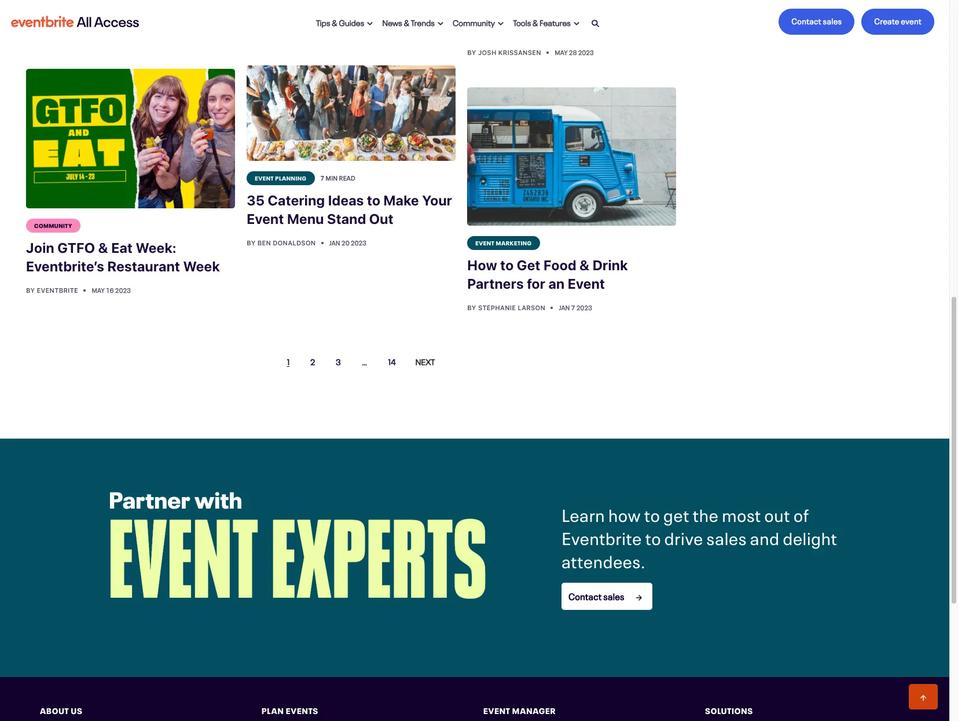 Task type: vqa. For each thing, say whether or not it's contained in the screenshot.
Trends's Arrow icon
yes



Task type: locate. For each thing, give the bounding box(es) containing it.
0 vertical spatial by eventbrite
[[26, 30, 80, 38]]

0 horizontal spatial contact sales
[[569, 589, 626, 603]]

1 vertical spatial the
[[693, 501, 719, 526]]

1 horizontal spatial may
[[555, 47, 568, 57]]

by eventbrite
[[26, 30, 80, 38], [26, 286, 80, 294]]

contact
[[792, 14, 821, 26], [569, 589, 602, 603]]

20
[[342, 238, 350, 247]]

1 horizontal spatial ideas
[[529, 2, 565, 18]]

sales left create on the right top of page
[[823, 14, 842, 26]]

0 vertical spatial contact sales
[[792, 14, 842, 26]]

event
[[489, 2, 526, 18], [255, 174, 274, 182], [247, 211, 284, 227], [475, 239, 495, 247], [568, 276, 605, 292], [483, 704, 510, 716]]

logo eventbrite image
[[9, 11, 141, 32]]

1 link
[[277, 349, 300, 374]]

0 vertical spatial sales
[[823, 14, 842, 26]]

1 vertical spatial community link
[[26, 219, 80, 233]]

contact for contact sales link
[[792, 14, 821, 26]]

arrow image inside the tips & guides link
[[367, 21, 373, 26]]

2 horizontal spatial sales
[[823, 14, 842, 26]]

2 by eventbrite from the top
[[26, 286, 80, 294]]

jan for stand
[[329, 238, 340, 247]]

0 vertical spatial contact
[[792, 14, 821, 26]]

gtfo and eat week image
[[26, 69, 235, 208]]

event planning
[[255, 174, 307, 182]]

plan events
[[262, 704, 318, 716]]

1 vertical spatial jan
[[559, 303, 570, 312]]

… link
[[351, 349, 378, 374]]

arrow image right guides
[[367, 21, 373, 26]]

arrow image inside news & trends link
[[438, 21, 443, 26]]

min
[[326, 173, 338, 183]]

sales inside button
[[603, 589, 624, 603]]

2023 for join gtfo & eat week: eventbrite's restaurant week
[[115, 285, 131, 294]]

contact sales for contact sales button
[[569, 589, 626, 603]]

1 horizontal spatial jan
[[559, 303, 570, 312]]

35 catering ideas to make your event menu stand out
[[247, 192, 452, 227]]

0 vertical spatial community
[[453, 16, 495, 27]]

0 horizontal spatial the
[[562, 20, 584, 36]]

2 vertical spatial sales
[[603, 589, 624, 603]]

by stephanie larson link
[[467, 304, 547, 312]]

& inside join gtfo & eat week: eventbrite's restaurant week
[[98, 239, 108, 256]]

event marketing link
[[467, 236, 540, 250]]

0 horizontal spatial jan
[[329, 238, 340, 247]]

2023 right "28"
[[578, 47, 594, 57]]

eventbrite inside learn how to get the most out of eventbrite to drive sales and delight attendees.
[[562, 524, 642, 550]]

of
[[794, 501, 809, 526]]

learn how to get the most out of eventbrite to drive sales and delight attendees.
[[562, 501, 837, 573]]

0 horizontal spatial contact
[[569, 589, 602, 603]]

arrow image inside tools & features link
[[574, 21, 580, 26]]

arrow image for community
[[498, 21, 504, 26]]

event marketing
[[475, 239, 532, 247]]

the
[[562, 20, 584, 36], [693, 501, 719, 526]]

community link up 'josh'
[[448, 9, 509, 34]]

7
[[320, 173, 324, 183], [571, 303, 575, 312]]

your
[[422, 192, 452, 209]]

stephanie
[[478, 304, 516, 312]]

contact sales inside contact sales button
[[569, 589, 626, 603]]

sales down "attendees."
[[603, 589, 624, 603]]

event down 35
[[247, 211, 284, 227]]

sales inside learn how to get the most out of eventbrite to drive sales and delight attendees.
[[707, 524, 747, 550]]

1 vertical spatial community
[[34, 221, 72, 229]]

event up lessons
[[489, 2, 526, 18]]

66 event ideas & success lessons from the pros link
[[467, 0, 676, 45]]

contact inside button
[[569, 589, 602, 603]]

0 horizontal spatial may
[[92, 285, 105, 294]]

2
[[310, 356, 315, 367]]

1 vertical spatial may
[[92, 285, 105, 294]]

0 horizontal spatial sales
[[603, 589, 624, 603]]

by josh krissansen link
[[467, 49, 543, 56]]

ideas up the from
[[529, 2, 565, 18]]

event up 35
[[255, 174, 274, 182]]

1 vertical spatial contact sales
[[569, 589, 626, 603]]

1 arrow image from the left
[[367, 21, 373, 26]]

0 vertical spatial community link
[[448, 9, 509, 34]]

jan 7 2023
[[559, 303, 592, 312]]

ideas up "stand"
[[328, 192, 364, 209]]

0 vertical spatial by eventbrite link
[[26, 30, 80, 38]]

0 vertical spatial may
[[555, 47, 568, 57]]

ben
[[257, 239, 271, 247]]

0 vertical spatial ideas
[[529, 2, 565, 18]]

contact sales inside contact sales link
[[792, 14, 842, 26]]

0 horizontal spatial ideas
[[328, 192, 364, 209]]

1 horizontal spatial contact
[[792, 14, 821, 26]]

1 horizontal spatial community
[[453, 16, 495, 27]]

2023 down 'how to get food & drink partners for an event' link
[[577, 303, 592, 312]]

manager
[[512, 704, 556, 716]]

16
[[106, 285, 114, 294]]

tools & features
[[513, 16, 571, 27]]

week
[[183, 258, 220, 274]]

may 28 2023
[[555, 47, 594, 57]]

drink
[[593, 257, 628, 273]]

tips & guides link
[[312, 9, 378, 34]]

donaldson
[[273, 239, 316, 247]]

eventbrite
[[37, 30, 78, 38], [37, 286, 78, 294], [562, 524, 642, 550]]

the inside the 66 event ideas & success lessons from the pros
[[562, 20, 584, 36]]

to
[[367, 192, 381, 209], [500, 257, 514, 273], [644, 501, 660, 526], [645, 524, 661, 550]]

arrow image inside contact sales button
[[636, 595, 642, 601]]

community
[[453, 16, 495, 27], [34, 221, 72, 229]]

1 horizontal spatial the
[[693, 501, 719, 526]]

community up join at left top
[[34, 221, 72, 229]]

35 catering ideas to make your event menu stand out link
[[247, 185, 456, 235]]

by for how to get food & drink partners for an event
[[467, 304, 476, 312]]

contact sales link
[[779, 9, 855, 35]]

jan
[[329, 238, 340, 247], [559, 303, 570, 312]]

partner
[[109, 481, 190, 515]]

partner with
[[109, 481, 242, 515]]

eat
[[111, 239, 133, 256]]

1 vertical spatial sales
[[707, 524, 747, 550]]

2023 for how to get food & drink partners for an event
[[577, 303, 592, 312]]

arrow image right trends
[[438, 21, 443, 26]]

1 horizontal spatial arrow image
[[438, 21, 443, 26]]

community link
[[448, 9, 509, 34], [26, 219, 80, 233]]

1 horizontal spatial sales
[[707, 524, 747, 550]]

learn
[[562, 501, 605, 526]]

1 vertical spatial by eventbrite link
[[26, 286, 80, 294]]

by for join gtfo & eat week: eventbrite's restaurant week
[[26, 286, 35, 294]]

community link up join at left top
[[26, 219, 80, 233]]

1 vertical spatial eventbrite
[[37, 286, 78, 294]]

0 horizontal spatial 7
[[320, 173, 324, 183]]

sales for contact sales button
[[603, 589, 624, 603]]

1 vertical spatial ideas
[[328, 192, 364, 209]]

7 down 'how to get food & drink partners for an event' link
[[571, 303, 575, 312]]

event inside the 66 event ideas & success lessons from the pros
[[489, 2, 526, 18]]

1 vertical spatial contact
[[569, 589, 602, 603]]

sales
[[823, 14, 842, 26], [707, 524, 747, 550], [603, 589, 624, 603]]

&
[[568, 2, 579, 18], [332, 16, 337, 27], [404, 16, 409, 27], [533, 16, 538, 27], [98, 239, 108, 256], [580, 257, 590, 273]]

solutions
[[705, 704, 753, 716]]

2023 right 20
[[351, 238, 367, 247]]

community up 'josh'
[[453, 16, 495, 27]]

1 by eventbrite link from the top
[[26, 30, 80, 38]]

0 vertical spatial eventbrite
[[37, 30, 78, 38]]

jan down an at the top of the page
[[559, 303, 570, 312]]

about
[[40, 704, 69, 716]]

and
[[750, 524, 780, 550]]

eventbrite for 1st by eventbrite link from the bottom of the page
[[37, 286, 78, 294]]

by eventbrite for 1st by eventbrite link from the bottom of the page
[[26, 286, 80, 294]]

create
[[874, 14, 899, 26]]

0 vertical spatial the
[[562, 20, 584, 36]]

jan left 20
[[329, 238, 340, 247]]

may left "28"
[[555, 47, 568, 57]]

an
[[548, 276, 565, 292]]

2 vertical spatial eventbrite
[[562, 524, 642, 550]]

the right get
[[693, 501, 719, 526]]

partners
[[467, 276, 524, 292]]

josh
[[478, 49, 496, 56]]

1 vertical spatial by eventbrite
[[26, 286, 80, 294]]

ideas inside 35 catering ideas to make your event menu stand out
[[328, 192, 364, 209]]

arrow image
[[498, 21, 504, 26], [574, 21, 580, 26], [636, 595, 642, 601], [921, 695, 926, 701]]

news & trends link
[[378, 9, 448, 34]]

event inside "how to get food & drink partners for an event"
[[568, 276, 605, 292]]

by eventbrite link
[[26, 30, 80, 38], [26, 286, 80, 294]]

0 vertical spatial jan
[[329, 238, 340, 247]]

2 by eventbrite link from the top
[[26, 286, 80, 294]]

may left 16
[[92, 285, 105, 294]]

2 arrow image from the left
[[438, 21, 443, 26]]

0 horizontal spatial arrow image
[[367, 21, 373, 26]]

1 vertical spatial 7
[[571, 303, 575, 312]]

2 link
[[300, 349, 326, 374]]

join
[[26, 239, 54, 256]]

sales left and
[[707, 524, 747, 550]]

event up jan 7 2023
[[568, 276, 605, 292]]

larson
[[518, 304, 545, 312]]

1 horizontal spatial contact sales
[[792, 14, 842, 26]]

ideas inside the 66 event ideas & success lessons from the pros
[[529, 2, 565, 18]]

sales for contact sales link
[[823, 14, 842, 26]]

arrow image
[[367, 21, 373, 26], [438, 21, 443, 26]]

by ben donaldson
[[247, 239, 318, 247]]

2023 right 16
[[115, 285, 131, 294]]

7 left min
[[320, 173, 324, 183]]

plan
[[262, 704, 284, 716]]

the left search icon
[[562, 20, 584, 36]]

66 event ideas & success lessons from the pros
[[467, 2, 638, 36]]

14 link
[[378, 349, 406, 374]]

1 by eventbrite from the top
[[26, 30, 80, 38]]

& inside "how to get food & drink partners for an event"
[[580, 257, 590, 273]]

may
[[555, 47, 568, 57], [92, 285, 105, 294]]



Task type: describe. For each thing, give the bounding box(es) containing it.
contact sales for contact sales link
[[792, 14, 842, 26]]

tools
[[513, 16, 531, 27]]

may for may 16 2023
[[92, 285, 105, 294]]

get
[[517, 257, 541, 273]]

get
[[663, 501, 689, 526]]

the inside learn how to get the most out of eventbrite to drive sales and delight attendees.
[[693, 501, 719, 526]]

events
[[286, 704, 318, 716]]

arrow image for tools & features
[[574, 21, 580, 26]]

35
[[247, 192, 265, 209]]

3
[[336, 356, 341, 367]]

news & trends
[[382, 16, 435, 27]]

contact sales button
[[562, 583, 652, 610]]

how to get food & drink partners for an event
[[467, 257, 628, 292]]

join gtfo & eat week: eventbrite's restaurant week
[[26, 239, 220, 274]]

ideas for the
[[529, 2, 565, 18]]

event inside "link"
[[255, 174, 274, 182]]

0 vertical spatial 7
[[320, 173, 324, 183]]

marketing
[[496, 239, 532, 247]]

1 horizontal spatial 7
[[571, 303, 575, 312]]

contact for contact sales button
[[569, 589, 602, 603]]

…
[[362, 356, 367, 367]]

event manager
[[483, 704, 556, 716]]

krissansen
[[498, 49, 541, 56]]

menu
[[287, 211, 324, 227]]

lessons
[[467, 20, 522, 36]]

trends
[[411, 16, 435, 27]]

tips & guides
[[316, 16, 364, 27]]

to inside "how to get food & drink partners for an event"
[[500, 257, 514, 273]]

event
[[901, 14, 922, 26]]

drive
[[664, 524, 703, 550]]

event left manager
[[483, 704, 510, 716]]

28
[[569, 47, 577, 57]]

catering
[[268, 192, 325, 209]]

by eventbrite for 1st by eventbrite link from the top
[[26, 30, 80, 38]]

week:
[[136, 239, 176, 256]]

arrow image for contact sales
[[636, 595, 642, 601]]

0 horizontal spatial community link
[[26, 219, 80, 233]]

most
[[722, 501, 761, 526]]

attendees.
[[562, 547, 646, 573]]

by for 35 catering ideas to make your event menu stand out
[[247, 239, 256, 247]]

14
[[388, 356, 396, 367]]

by josh krissansen
[[467, 49, 543, 56]]

tips
[[316, 16, 330, 27]]

jan for an
[[559, 303, 570, 312]]

to inside 35 catering ideas to make your event menu stand out
[[367, 192, 381, 209]]

0 horizontal spatial community
[[34, 221, 72, 229]]

for
[[527, 276, 545, 292]]

how to get food & drink partners for an event link
[[467, 250, 676, 300]]

event up how
[[475, 239, 495, 247]]

planning
[[275, 174, 307, 182]]

create event
[[874, 14, 922, 26]]

arrow image for guides
[[367, 21, 373, 26]]

next
[[416, 356, 435, 367]]

restaurant
[[107, 258, 180, 274]]

eventbrite for 1st by eventbrite link from the top
[[37, 30, 78, 38]]

news
[[382, 16, 402, 27]]

food
[[544, 257, 576, 273]]

with
[[195, 481, 242, 515]]

stand
[[327, 211, 366, 227]]

eventbrite's
[[26, 258, 104, 274]]

success
[[582, 2, 638, 18]]

2023 for 35 catering ideas to make your event menu stand out
[[351, 238, 367, 247]]

search icon image
[[592, 19, 600, 28]]

food and drink event partnerships image
[[467, 87, 676, 226]]

out
[[369, 211, 394, 227]]

how
[[608, 501, 641, 526]]

how
[[467, 257, 497, 273]]

pros
[[587, 20, 617, 36]]

by ben donaldson link
[[247, 239, 318, 247]]

tools & features link
[[509, 9, 584, 34]]

arrow image for trends
[[438, 21, 443, 26]]

66
[[467, 2, 486, 18]]

make
[[384, 192, 419, 209]]

out
[[764, 501, 790, 526]]

delight
[[783, 524, 837, 550]]

event planning link
[[247, 172, 315, 185]]

join gtfo & eat week: eventbrite's restaurant week link
[[26, 233, 235, 282]]

features
[[540, 16, 571, 27]]

1 horizontal spatial community link
[[448, 9, 509, 34]]

may 16 2023
[[92, 285, 131, 294]]

next link
[[406, 349, 444, 374]]

& inside the 66 event ideas & success lessons from the pros
[[568, 2, 579, 18]]

us
[[71, 704, 83, 716]]

7 min read
[[320, 173, 355, 183]]

guides
[[339, 16, 364, 27]]

by stephanie larson
[[467, 304, 547, 312]]

1
[[287, 356, 290, 367]]

may for may 28 2023
[[555, 47, 568, 57]]

ideas for menu
[[328, 192, 364, 209]]

event inside 35 catering ideas to make your event menu stand out
[[247, 211, 284, 227]]

gtfo
[[57, 239, 95, 256]]

create event link
[[862, 9, 934, 35]]

from
[[525, 20, 559, 36]]



